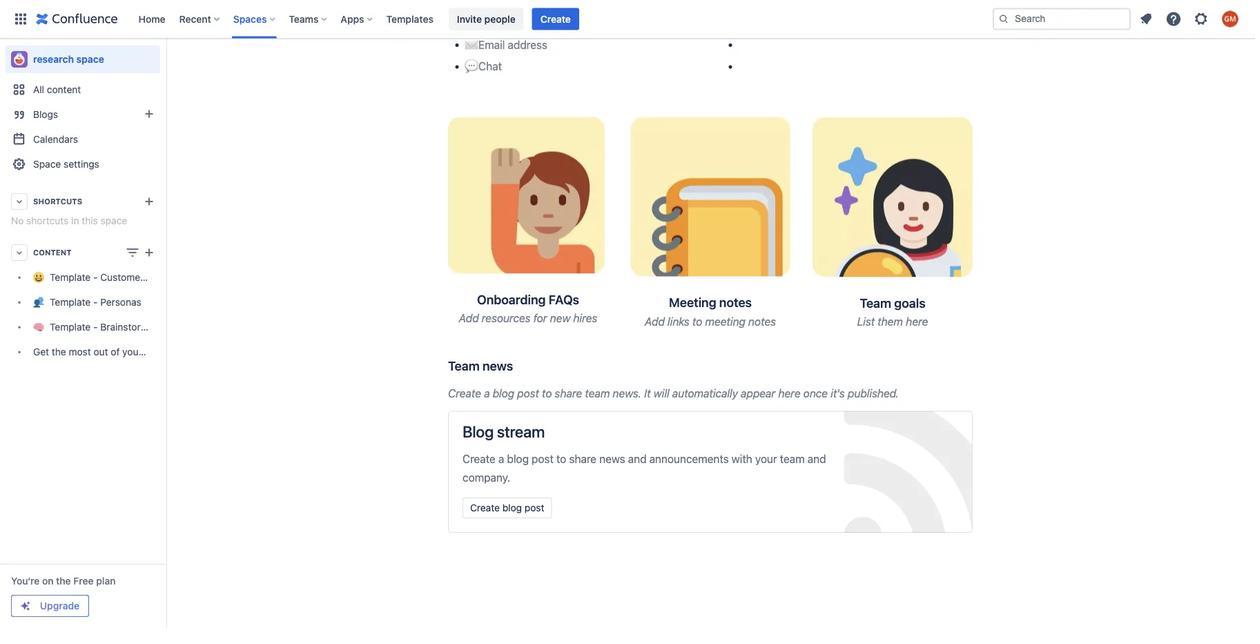 Task type: vqa. For each thing, say whether or not it's contained in the screenshot.
Search within the 'link'
no



Task type: describe. For each thing, give the bounding box(es) containing it.
add for onboarding faqs
[[459, 312, 479, 325]]

settings icon image
[[1193, 11, 1210, 27]]

1 vertical spatial here
[[778, 387, 801, 400]]

1 vertical spatial the
[[56, 576, 71, 587]]

shortcuts
[[26, 215, 69, 227]]

meeting notes
[[669, 295, 752, 310]]

create blog post button
[[463, 498, 552, 518]]

notification icon image
[[1138, 11, 1155, 27]]

news inside create a blog post to share news and announcements with your team and company.
[[599, 452, 625, 465]]

list
[[857, 315, 875, 329]]

help icon image
[[1166, 11, 1182, 27]]

premium image
[[20, 601, 31, 612]]

1 vertical spatial space
[[101, 215, 127, 227]]

shortcuts
[[33, 197, 82, 206]]

team news
[[448, 359, 513, 373]]

meeting
[[705, 315, 746, 328]]

address
[[508, 38, 547, 51]]

team inside create a blog post to share news and announcements with your team and company.
[[780, 452, 805, 465]]

recent button
[[175, 8, 225, 30]]

💬 chat
[[465, 60, 502, 73]]

you're on the free plan
[[11, 576, 116, 587]]

- for personas
[[93, 297, 98, 308]]

Search field
[[993, 8, 1131, 30]]

blog
[[463, 422, 494, 441]]

once
[[804, 387, 828, 400]]

copy image
[[512, 358, 528, 374]]

home link
[[134, 8, 170, 30]]

get the most out of your team space
[[33, 346, 196, 358]]

2 and from the left
[[808, 452, 826, 465]]

stream
[[497, 422, 545, 441]]

shortcuts button
[[6, 189, 160, 214]]

will
[[654, 387, 670, 400]]

0 vertical spatial space
[[76, 54, 104, 65]]

it's
[[831, 387, 845, 400]]

templates link
[[382, 8, 438, 30]]

plan
[[96, 576, 116, 587]]

tree inside space 'element'
[[6, 265, 217, 365]]

add resources for new hires
[[459, 312, 598, 325]]

home
[[138, 13, 165, 25]]

✉️
[[465, 38, 476, 51]]

people
[[485, 13, 516, 25]]

personas
[[100, 297, 141, 308]]

post for news
[[532, 452, 554, 465]]

hires
[[573, 312, 598, 325]]

the inside tree
[[52, 346, 66, 358]]

teams button
[[285, 8, 332, 30]]

it
[[644, 387, 651, 400]]

most
[[69, 346, 91, 358]]

template - personas link
[[6, 290, 160, 315]]

teams
[[289, 13, 319, 25]]

with
[[732, 452, 753, 465]]

research
[[33, 54, 74, 65]]

template for template - personas
[[50, 297, 91, 308]]

space
[[33, 158, 61, 170]]

automatically
[[672, 387, 738, 400]]

global element
[[8, 0, 990, 38]]

your inside create a blog post to share news and announcements with your team and company.
[[755, 452, 777, 465]]

team for team news
[[448, 359, 480, 373]]

faqs
[[549, 292, 579, 307]]

announcements
[[650, 452, 729, 465]]

💬
[[465, 60, 476, 73]]

invite people button
[[449, 8, 524, 30]]

templates
[[386, 13, 434, 25]]

to inside create a blog post to share news and announcements with your team and company.
[[557, 452, 566, 465]]

goals
[[894, 295, 926, 310]]

news.
[[613, 387, 642, 400]]

can
[[473, 19, 491, 32]]

interview
[[146, 272, 187, 283]]

you're
[[11, 576, 40, 587]]

blogs
[[33, 109, 58, 120]]

them
[[878, 315, 903, 329]]

space element
[[0, 39, 217, 628]]

meeting
[[669, 295, 717, 310]]

template for template - customer interview report
[[50, 272, 91, 283]]

1 horizontal spatial out
[[573, 19, 589, 32]]



Task type: locate. For each thing, give the bounding box(es) containing it.
notes up meeting
[[719, 295, 752, 310]]

blog for create a blog post to share team news. it will automatically appear here once it's published.
[[493, 387, 515, 400]]

0 vertical spatial -
[[93, 272, 98, 283]]

team down brainstorming
[[145, 346, 167, 358]]

your left team?
[[605, 19, 627, 32]]

list them here
[[857, 315, 928, 329]]

1 vertical spatial blog
[[507, 452, 529, 465]]

your
[[605, 19, 627, 32], [122, 346, 142, 358], [755, 452, 777, 465]]

team right with
[[780, 452, 805, 465]]

news
[[483, 359, 513, 373], [599, 452, 625, 465]]

copy image up hires
[[578, 291, 595, 308]]

create inside button
[[470, 502, 500, 514]]

banner
[[0, 0, 1255, 39]]

0 horizontal spatial your
[[122, 346, 142, 358]]

0 vertical spatial blog
[[493, 387, 515, 400]]

1 vertical spatial out
[[94, 346, 108, 358]]

and left announcements
[[628, 452, 647, 465]]

0 vertical spatial here
[[906, 315, 928, 329]]

appear
[[741, 387, 776, 400]]

1 vertical spatial team
[[448, 359, 480, 373]]

share for news
[[569, 452, 597, 465]]

and down once
[[808, 452, 826, 465]]

content
[[33, 248, 71, 257]]

news down resources
[[483, 359, 513, 373]]

team?
[[630, 19, 660, 32]]

1 horizontal spatial a
[[498, 452, 504, 465]]

blog down company.
[[503, 502, 522, 514]]

change view image
[[124, 244, 141, 261]]

space settings link
[[6, 152, 160, 177]]

space right this in the left of the page
[[101, 215, 127, 227]]

1 vertical spatial template
[[50, 297, 91, 308]]

2 vertical spatial team
[[780, 452, 805, 465]]

team inside the get the most out of your team space link
[[145, 346, 167, 358]]

report
[[190, 272, 217, 283]]

- left the personas
[[93, 297, 98, 308]]

tree containing template - customer interview report
[[6, 265, 217, 365]]

0 horizontal spatial team
[[448, 359, 480, 373]]

0 vertical spatial news
[[483, 359, 513, 373]]

blog down stream
[[507, 452, 529, 465]]

template - customer interview report link
[[6, 265, 217, 290]]

0 horizontal spatial and
[[628, 452, 647, 465]]

2 vertical spatial space
[[170, 346, 196, 358]]

onboarding faqs
[[477, 292, 579, 307]]

1 vertical spatial team
[[585, 387, 610, 400]]

add shortcut image
[[141, 193, 157, 210]]

for
[[534, 312, 547, 325]]

0 horizontal spatial out
[[94, 346, 108, 358]]

team left news.
[[585, 387, 610, 400]]

space
[[76, 54, 104, 65], [101, 215, 127, 227], [170, 346, 196, 358]]

copy image for onboarding faqs
[[578, 291, 595, 308]]

template - customer interview report
[[50, 272, 217, 283]]

all content
[[33, 84, 81, 95]]

create a blog post to share team news. it will automatically appear here once it's published.
[[448, 387, 899, 400]]

spaces
[[233, 13, 267, 25]]

post
[[517, 387, 539, 400], [532, 452, 554, 465], [525, 502, 544, 514]]

post for team
[[517, 387, 539, 400]]

create down the team news
[[448, 387, 481, 400]]

1 horizontal spatial your
[[605, 19, 627, 32]]

create
[[541, 13, 571, 25], [448, 387, 481, 400], [463, 452, 496, 465], [470, 502, 500, 514]]

copy image up add links to meeting notes
[[751, 294, 767, 311]]

0 vertical spatial the
[[52, 346, 66, 358]]

news down news.
[[599, 452, 625, 465]]

1 horizontal spatial and
[[808, 452, 826, 465]]

2 horizontal spatial your
[[755, 452, 777, 465]]

blog
[[493, 387, 515, 400], [507, 452, 529, 465], [503, 502, 522, 514]]

1 and from the left
[[628, 452, 647, 465]]

-
[[93, 272, 98, 283], [93, 297, 98, 308], [93, 321, 98, 333]]

search image
[[999, 13, 1010, 25]]

1 vertical spatial -
[[93, 297, 98, 308]]

1 horizontal spatial copy image
[[751, 294, 767, 311]]

settings
[[64, 158, 99, 170]]

upgrade button
[[12, 596, 88, 617]]

collapse sidebar image
[[151, 46, 181, 73]]

add left resources
[[459, 312, 479, 325]]

appswitcher icon image
[[12, 11, 29, 27]]

no
[[11, 215, 24, 227]]

0 horizontal spatial team
[[145, 346, 167, 358]]

0 horizontal spatial add
[[459, 312, 479, 325]]

email
[[479, 38, 505, 51]]

the right get at left
[[52, 346, 66, 358]]

template - personas
[[50, 297, 141, 308]]

2 horizontal spatial copy image
[[924, 294, 941, 311]]

tree
[[6, 265, 217, 365]]

upgrade
[[40, 600, 80, 612]]

0 vertical spatial out
[[573, 19, 589, 32]]

1 vertical spatial a
[[498, 452, 504, 465]]

team for team goals
[[860, 295, 892, 310]]

research space link
[[6, 46, 160, 73]]

the
[[52, 346, 66, 358], [56, 576, 71, 587]]

get the most out of your team space link
[[6, 340, 196, 365]]

template inside template - brainstorming link
[[50, 321, 91, 333]]

0 vertical spatial a
[[484, 387, 490, 400]]

how can someone reach out to your team?
[[448, 19, 660, 32]]

template inside 'template - personas' link
[[50, 297, 91, 308]]

create down company.
[[470, 502, 500, 514]]

banner containing home
[[0, 0, 1255, 39]]

add links to meeting notes
[[645, 315, 776, 328]]

invite people
[[457, 13, 516, 25]]

blogs link
[[6, 102, 160, 127]]

no shortcuts in this space
[[11, 215, 127, 227]]

1 vertical spatial your
[[122, 346, 142, 358]]

2 horizontal spatial team
[[780, 452, 805, 465]]

team up list
[[860, 295, 892, 310]]

template for template - brainstorming
[[50, 321, 91, 333]]

2 vertical spatial blog
[[503, 502, 522, 514]]

0 vertical spatial your
[[605, 19, 627, 32]]

template - brainstorming link
[[6, 315, 163, 340]]

published.
[[848, 387, 899, 400]]

the right on
[[56, 576, 71, 587]]

0 vertical spatial team
[[860, 295, 892, 310]]

calendars
[[33, 134, 78, 145]]

team for space
[[145, 346, 167, 358]]

out right reach
[[573, 19, 589, 32]]

new
[[550, 312, 571, 325]]

your right with
[[755, 452, 777, 465]]

a inside create a blog post to share news and announcements with your team and company.
[[498, 452, 504, 465]]

create for create
[[541, 13, 571, 25]]

all
[[33, 84, 44, 95]]

your inside tree
[[122, 346, 142, 358]]

copy image for team goals
[[924, 294, 941, 311]]

0 horizontal spatial here
[[778, 387, 801, 400]]

how
[[448, 19, 470, 32]]

in
[[71, 215, 79, 227]]

create up company.
[[463, 452, 496, 465]]

calendars link
[[6, 127, 160, 152]]

here down goals
[[906, 315, 928, 329]]

all content link
[[6, 77, 160, 102]]

template up most
[[50, 321, 91, 333]]

1 vertical spatial share
[[569, 452, 597, 465]]

1 - from the top
[[93, 272, 98, 283]]

✉️ email address
[[465, 38, 547, 51]]

brainstorming
[[100, 321, 163, 333]]

notes right meeting
[[749, 315, 776, 328]]

blog inside button
[[503, 502, 522, 514]]

copy image
[[578, 291, 595, 308], [751, 294, 767, 311], [924, 294, 941, 311]]

space right of
[[170, 346, 196, 358]]

add left 'links'
[[645, 315, 665, 328]]

blog down copy image
[[493, 387, 515, 400]]

1 template from the top
[[50, 272, 91, 283]]

3 template from the top
[[50, 321, 91, 333]]

create inside create a blog post to share news and announcements with your team and company.
[[463, 452, 496, 465]]

0 vertical spatial template
[[50, 272, 91, 283]]

create a blog post to share news and announcements with your team and company.
[[463, 452, 826, 484]]

of
[[111, 346, 120, 358]]

2 vertical spatial post
[[525, 502, 544, 514]]

this
[[82, 215, 98, 227]]

chat
[[479, 60, 502, 73]]

1 vertical spatial notes
[[749, 315, 776, 328]]

a up company.
[[498, 452, 504, 465]]

1 horizontal spatial team
[[860, 295, 892, 310]]

share
[[555, 387, 582, 400], [569, 452, 597, 465]]

create link
[[532, 8, 579, 30]]

share inside create a blog post to share news and announcements with your team and company.
[[569, 452, 597, 465]]

resources
[[482, 312, 531, 325]]

1 horizontal spatial team
[[585, 387, 610, 400]]

- for brainstorming
[[93, 321, 98, 333]]

spaces button
[[229, 8, 281, 30]]

here left once
[[778, 387, 801, 400]]

create for create blog post
[[470, 502, 500, 514]]

2 vertical spatial template
[[50, 321, 91, 333]]

a for create a blog post to share team news. it will automatically appear here once it's published.
[[484, 387, 490, 400]]

template up template - brainstorming link
[[50, 297, 91, 308]]

1 horizontal spatial add
[[645, 315, 665, 328]]

0 vertical spatial notes
[[719, 295, 752, 310]]

get
[[33, 346, 49, 358]]

2 - from the top
[[93, 297, 98, 308]]

0 vertical spatial share
[[555, 387, 582, 400]]

0 vertical spatial team
[[145, 346, 167, 358]]

confluence image
[[36, 11, 118, 27], [36, 11, 118, 27]]

create a page image
[[141, 244, 157, 261]]

space up all content link
[[76, 54, 104, 65]]

company.
[[463, 471, 510, 484]]

add for meeting notes
[[645, 315, 665, 328]]

template inside template - customer interview report link
[[50, 272, 91, 283]]

template down content dropdown button
[[50, 272, 91, 283]]

team
[[860, 295, 892, 310], [448, 359, 480, 373]]

1 vertical spatial post
[[532, 452, 554, 465]]

apps
[[341, 13, 364, 25]]

your right of
[[122, 346, 142, 358]]

links
[[668, 315, 690, 328]]

2 vertical spatial -
[[93, 321, 98, 333]]

free
[[73, 576, 94, 587]]

0 horizontal spatial copy image
[[578, 291, 595, 308]]

your profile and preferences image
[[1222, 11, 1239, 27]]

blog for create a blog post to share news and announcements with your team and company.
[[507, 452, 529, 465]]

onboarding
[[477, 292, 546, 307]]

1 vertical spatial news
[[599, 452, 625, 465]]

create for create a blog post to share news and announcements with your team and company.
[[463, 452, 496, 465]]

here
[[906, 315, 928, 329], [778, 387, 801, 400]]

copy image up list them here
[[924, 294, 941, 311]]

template - brainstorming
[[50, 321, 163, 333]]

content
[[47, 84, 81, 95]]

create inside "link"
[[541, 13, 571, 25]]

create for create a blog post to share team news. it will automatically appear here once it's published.
[[448, 387, 481, 400]]

2 template from the top
[[50, 297, 91, 308]]

create a blog image
[[141, 106, 157, 122]]

- for customer
[[93, 272, 98, 283]]

to
[[592, 19, 602, 32], [693, 315, 702, 328], [542, 387, 552, 400], [557, 452, 566, 465]]

- up the template - personas on the top of page
[[93, 272, 98, 283]]

0 vertical spatial post
[[517, 387, 539, 400]]

team left copy image
[[448, 359, 480, 373]]

2 vertical spatial your
[[755, 452, 777, 465]]

1 horizontal spatial here
[[906, 315, 928, 329]]

0 horizontal spatial news
[[483, 359, 513, 373]]

blog stream
[[463, 422, 545, 441]]

research space
[[33, 54, 104, 65]]

blog inside create a blog post to share news and announcements with your team and company.
[[507, 452, 529, 465]]

recent
[[179, 13, 211, 25]]

a
[[484, 387, 490, 400], [498, 452, 504, 465]]

invite
[[457, 13, 482, 25]]

3 - from the top
[[93, 321, 98, 333]]

create up address
[[541, 13, 571, 25]]

create blog post
[[470, 502, 544, 514]]

post inside button
[[525, 502, 544, 514]]

1 horizontal spatial news
[[599, 452, 625, 465]]

customer
[[100, 272, 144, 283]]

- down the template - personas on the top of page
[[93, 321, 98, 333]]

out left of
[[94, 346, 108, 358]]

team goals
[[860, 295, 926, 310]]

share for team
[[555, 387, 582, 400]]

team for news.
[[585, 387, 610, 400]]

copy image for meeting notes
[[751, 294, 767, 311]]

0 horizontal spatial a
[[484, 387, 490, 400]]

apps button
[[337, 8, 378, 30]]

space settings
[[33, 158, 99, 170]]

post inside create a blog post to share news and announcements with your team and company.
[[532, 452, 554, 465]]

a for create a blog post to share news and announcements with your team and company.
[[498, 452, 504, 465]]

a down the team news
[[484, 387, 490, 400]]

out
[[573, 19, 589, 32], [94, 346, 108, 358]]

out inside space 'element'
[[94, 346, 108, 358]]



